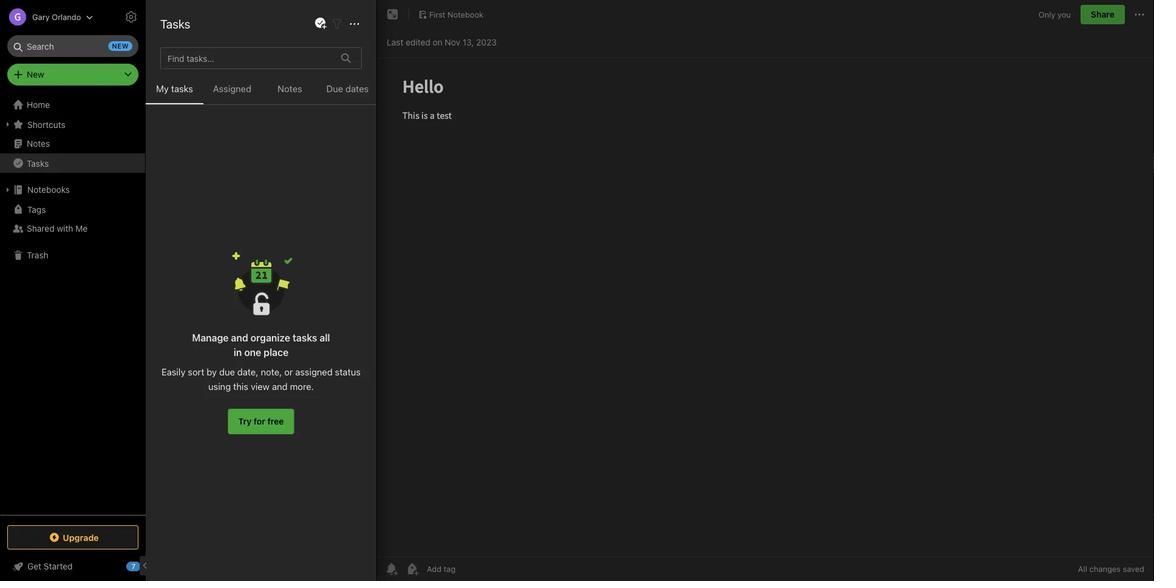 Task type: locate. For each thing, give the bounding box(es) containing it.
this
[[162, 82, 178, 92]]

and inside manage and organize tasks all in one place
[[231, 333, 248, 344]]

only you
[[1039, 10, 1072, 19]]

1 horizontal spatial and
[[272, 382, 288, 392]]

add a reminder image
[[385, 563, 399, 577]]

Filter tasks field
[[330, 16, 344, 31]]

tasks
[[171, 84, 193, 94], [293, 333, 317, 344]]

tasks
[[160, 16, 190, 31], [27, 158, 49, 168]]

0 vertical spatial and
[[231, 333, 248, 344]]

tasks button
[[0, 154, 145, 173]]

Account field
[[0, 5, 93, 29]]

upgrade button
[[7, 526, 139, 550]]

1 horizontal spatial tasks
[[293, 333, 317, 344]]

tasks up notebooks
[[27, 158, 49, 168]]

and
[[231, 333, 248, 344], [272, 382, 288, 392]]

shared with me
[[27, 224, 88, 234]]

assigned
[[295, 367, 333, 378]]

filter tasks image
[[330, 17, 344, 31]]

Find tasks… text field
[[163, 48, 334, 68]]

tasks inside manage and organize tasks all in one place
[[293, 333, 317, 344]]

notebooks
[[27, 185, 70, 195]]

1 vertical spatial notes
[[278, 84, 302, 94]]

edited
[[406, 37, 431, 47]]

1 vertical spatial and
[[272, 382, 288, 392]]

all
[[1079, 565, 1088, 574]]

manage
[[192, 333, 229, 344]]

by
[[207, 367, 217, 378]]

view
[[251, 382, 270, 392]]

status
[[335, 367, 361, 378]]

sort
[[188, 367, 204, 378]]

shortcuts button
[[0, 115, 145, 134]]

share
[[1092, 9, 1115, 19]]

dates
[[346, 84, 369, 94]]

new search field
[[16, 35, 132, 57]]

notes down shortcuts
[[27, 139, 50, 149]]

notes up note
[[172, 12, 205, 26]]

free
[[268, 417, 284, 427]]

click to collapse image
[[141, 560, 150, 574]]

or
[[285, 367, 293, 378]]

started
[[44, 562, 73, 572]]

assigned
[[213, 84, 252, 94]]

new
[[112, 42, 129, 50]]

1 horizontal spatial tasks
[[160, 16, 190, 31]]

2 vertical spatial notes
[[27, 139, 50, 149]]

1 vertical spatial tasks
[[27, 158, 49, 168]]

nov
[[445, 37, 461, 47]]

Help and Learning task checklist field
[[0, 558, 146, 577]]

notes inside button
[[278, 84, 302, 94]]

tasks inside the tasks button
[[27, 158, 49, 168]]

tree
[[0, 95, 146, 515]]

home
[[27, 100, 50, 110]]

organize
[[251, 333, 290, 344]]

new
[[27, 70, 44, 80]]

1 vertical spatial tasks
[[293, 333, 317, 344]]

notes inside tree
[[27, 139, 50, 149]]

settings image
[[124, 10, 139, 24]]

notes
[[172, 12, 205, 26], [278, 84, 302, 94], [27, 139, 50, 149]]

0 horizontal spatial notes
[[27, 139, 50, 149]]

1
[[160, 38, 164, 48]]

and up in
[[231, 333, 248, 344]]

0 horizontal spatial tasks
[[27, 158, 49, 168]]

on
[[433, 37, 443, 47]]

0 horizontal spatial and
[[231, 333, 248, 344]]

a
[[189, 82, 194, 92]]

test
[[196, 82, 211, 92]]

add tag image
[[405, 563, 420, 577]]

2 horizontal spatial notes
[[278, 84, 302, 94]]

notebook
[[448, 10, 484, 19]]

first
[[430, 10, 446, 19]]

notes link
[[0, 134, 145, 154]]

home link
[[0, 95, 146, 115]]

0 vertical spatial notes
[[172, 12, 205, 26]]

all changes saved
[[1079, 565, 1145, 574]]

tasks up note
[[160, 16, 190, 31]]

Search text field
[[16, 35, 130, 57]]

manage and organize tasks all in one place
[[192, 333, 330, 359]]

me
[[76, 224, 88, 234]]

due
[[219, 367, 235, 378]]

0 vertical spatial tasks
[[171, 84, 193, 94]]

notes left due
[[278, 84, 302, 94]]

is
[[180, 82, 187, 92]]

upgrade
[[63, 533, 99, 543]]

and down note,
[[272, 382, 288, 392]]

0 horizontal spatial tasks
[[171, 84, 193, 94]]

first notebook button
[[414, 6, 488, 23]]

expand note image
[[386, 7, 400, 22]]

note window element
[[377, 0, 1155, 582]]

due dates
[[327, 84, 369, 94]]

share button
[[1081, 5, 1126, 24]]

hello
[[162, 70, 182, 80]]

shortcuts
[[27, 120, 65, 130]]



Task type: describe. For each thing, give the bounding box(es) containing it.
my
[[156, 84, 169, 94]]

saved
[[1124, 565, 1145, 574]]

new button
[[7, 64, 139, 86]]

notebooks link
[[0, 180, 145, 200]]

try for free button
[[228, 409, 294, 435]]

tree containing home
[[0, 95, 146, 515]]

1 note
[[160, 38, 184, 48]]

changes
[[1090, 565, 1121, 574]]

orlando
[[52, 12, 81, 22]]

due dates button
[[319, 81, 377, 104]]

new task image
[[313, 16, 328, 31]]

More actions and view options field
[[344, 16, 362, 31]]

shared
[[27, 224, 55, 234]]

tags
[[27, 205, 46, 215]]

only
[[1039, 10, 1056, 19]]

13,
[[463, 37, 474, 47]]

gary
[[32, 12, 50, 22]]

for
[[254, 417, 265, 427]]

assigned button
[[204, 81, 261, 104]]

first notebook
[[430, 10, 484, 19]]

due
[[327, 84, 343, 94]]

with
[[57, 224, 73, 234]]

expand notebooks image
[[3, 185, 13, 195]]

using
[[208, 382, 231, 392]]

note
[[167, 38, 184, 48]]

notes button
[[261, 81, 319, 104]]

in
[[234, 347, 242, 359]]

gary orlando
[[32, 12, 81, 22]]

trash
[[27, 251, 48, 261]]

tags button
[[0, 200, 145, 219]]

and inside easily sort by due date, note, or assigned status using this view and more.
[[272, 382, 288, 392]]

easily sort by due date, note, or assigned status using this view and more.
[[162, 367, 361, 392]]

my tasks
[[156, 84, 193, 94]]

7
[[132, 563, 136, 571]]

one
[[244, 347, 261, 359]]

easily
[[162, 367, 186, 378]]

0 vertical spatial tasks
[[160, 16, 190, 31]]

all
[[320, 333, 330, 344]]

last edited on nov 13, 2023
[[387, 37, 497, 47]]

note,
[[261, 367, 282, 378]]

Note Editor text field
[[377, 58, 1155, 557]]

shared with me link
[[0, 219, 145, 239]]

hello this is a test
[[162, 70, 211, 92]]

last
[[387, 37, 404, 47]]

get
[[27, 562, 41, 572]]

try
[[238, 417, 252, 427]]

tasks inside my tasks button
[[171, 84, 193, 94]]

my tasks button
[[146, 81, 204, 104]]

date,
[[237, 367, 259, 378]]

1 horizontal spatial notes
[[172, 12, 205, 26]]

place
[[264, 347, 289, 359]]

trash link
[[0, 246, 145, 265]]

more actions and view options image
[[347, 17, 362, 31]]

this
[[233, 382, 248, 392]]

get started
[[27, 562, 73, 572]]

you
[[1058, 10, 1072, 19]]

more.
[[290, 382, 314, 392]]

2023
[[476, 37, 497, 47]]

try for free
[[238, 417, 284, 427]]



Task type: vqa. For each thing, say whether or not it's contained in the screenshot.
Sans Serif on the right top of page
no



